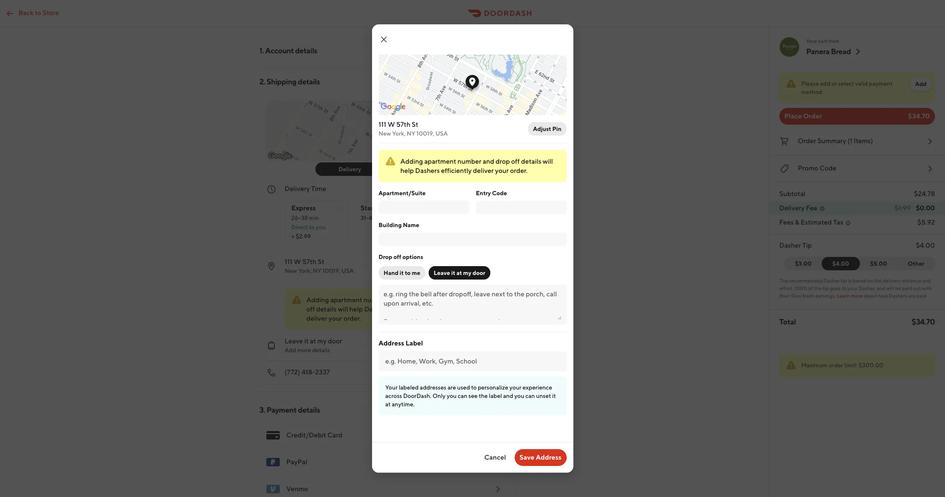 Task type: locate. For each thing, give the bounding box(es) containing it.
Delivery radio
[[315, 162, 385, 176]]

more up (772) 418-2337
[[297, 347, 311, 353]]

min inside 26–38 min direct to you + $2.99
[[309, 215, 319, 221]]

deliver
[[473, 167, 494, 175], [307, 314, 327, 322]]

$5.92
[[918, 218, 936, 226]]

about
[[864, 293, 878, 299]]

new inside 111 w 57th st new york, ny 10019, usa
[[379, 130, 391, 137]]

to inside back to store link
[[35, 9, 41, 17]]

new for 111 w 57th st new york,  ny 10019,  usa
[[285, 267, 297, 274]]

you right direct
[[316, 224, 326, 230]]

close image
[[379, 34, 389, 44]]

at up 418-
[[310, 337, 316, 345]]

leave it at my door button
[[429, 266, 491, 280]]

subtotal
[[780, 190, 806, 198]]

dasher
[[780, 241, 802, 249], [824, 277, 840, 284]]

1 min from the left
[[309, 215, 319, 221]]

credit/debit
[[287, 431, 326, 439]]

your inside your labeled addresses are used to personalize your experience across doordash. only you can see the label and you can unset it at anytime.
[[386, 384, 398, 391]]

11/27 up schedule
[[431, 185, 446, 193]]

pm- up for
[[463, 185, 477, 193]]

delivery or pickup selector option group
[[315, 162, 454, 176]]

you right only
[[447, 393, 457, 399]]

only
[[433, 393, 446, 399]]

more down dasher,
[[852, 293, 863, 299]]

0 vertical spatial adding
[[401, 157, 423, 165]]

2 vertical spatial delivery
[[780, 204, 805, 212]]

2 horizontal spatial delivery
[[780, 204, 805, 212]]

your left cart
[[807, 38, 818, 44]]

none radio containing standard
[[354, 200, 417, 244]]

drop down hand it to me button
[[402, 296, 416, 304]]

1 vertical spatial help
[[350, 305, 363, 313]]

adding apartment number and drop off details will help dashers efficiently deliver your order. status up the 11/27 4:20 pm-4:40 pm
[[379, 150, 567, 182]]

please
[[802, 80, 820, 87]]

1 vertical spatial add
[[285, 347, 296, 353]]

dasher up goes
[[824, 277, 840, 284]]

$3.00 button
[[785, 257, 828, 270]]

my for leave it at my door add more details
[[318, 337, 327, 345]]

(772) 418-2337 button
[[260, 361, 503, 385]]

1 horizontal spatial door
[[473, 270, 486, 276]]

can down used
[[458, 393, 468, 399]]

hand it to me button
[[379, 266, 426, 280]]

$2.99
[[296, 233, 311, 240]]

standard 31–43 min
[[361, 204, 390, 221]]

to right direct
[[309, 224, 315, 230]]

off
[[512, 157, 520, 165], [394, 254, 402, 260], [307, 305, 315, 313]]

0 vertical spatial door
[[473, 270, 486, 276]]

1 horizontal spatial 57th
[[397, 120, 411, 128]]

adjust pin button
[[528, 122, 567, 136]]

are left used
[[448, 384, 456, 391]]

to left me on the bottom
[[405, 270, 411, 276]]

adding apartment number and drop off details will help dashers efficiently deliver your order. status
[[379, 150, 567, 182], [285, 288, 478, 330]]

2 can from the left
[[526, 393, 535, 399]]

adding
[[401, 157, 423, 165], [307, 296, 329, 304]]

back to store link
[[0, 5, 64, 22]]

learn
[[837, 293, 851, 299]]

0 horizontal spatial my
[[318, 337, 327, 345]]

1 horizontal spatial dasher
[[824, 277, 840, 284]]

pm- down for
[[458, 215, 470, 221]]

0 horizontal spatial tip
[[823, 285, 830, 291]]

to right back
[[35, 9, 41, 17]]

1 horizontal spatial new
[[379, 130, 391, 137]]

11/27 down schedule
[[430, 215, 444, 221]]

0 horizontal spatial off
[[307, 305, 315, 313]]

1 horizontal spatial st
[[412, 120, 419, 128]]

1 vertical spatial order.
[[344, 314, 361, 322]]

0 horizontal spatial can
[[458, 393, 468, 399]]

adding apartment number and drop off details will help dashers efficiently deliver your order. status inside dialog
[[379, 150, 567, 182]]

leave inside the leave it at my door add more details
[[285, 337, 303, 345]]

drop for adding apartment number and drop off details will help dashers efficiently deliver your order. "status" to the bottom
[[402, 296, 416, 304]]

details inside dialog
[[521, 157, 542, 165]]

my inside 'button'
[[464, 270, 472, 276]]

57th down the $2.99
[[303, 258, 317, 266]]

111 for 111 w 57th st new york,  ny 10019,  usa
[[285, 258, 293, 266]]

entry
[[476, 190, 491, 196]]

it up edit address in the left bottom of the page
[[452, 270, 456, 276]]

door inside 'button'
[[473, 270, 486, 276]]

leave up (772)
[[285, 337, 303, 345]]

111
[[379, 120, 387, 128], [285, 258, 293, 266]]

57th for 111 w 57th st new york,  ny 10019,  usa
[[303, 258, 317, 266]]

0 vertical spatial order.
[[510, 167, 528, 175]]

can
[[458, 393, 468, 399], [526, 393, 535, 399]]

code for promo code
[[820, 164, 837, 172]]

maximum order limit: $300.00 status
[[780, 354, 936, 377]]

10019, for 111 w 57th st new york, ny 10019, usa
[[417, 130, 435, 137]]

back to store
[[18, 9, 59, 17]]

dialog
[[324, 0, 646, 473]]

my inside the leave it at my door add more details
[[318, 337, 327, 345]]

your up across at the left bottom of the page
[[386, 384, 398, 391]]

0 horizontal spatial adding
[[307, 296, 329, 304]]

4:40 inside schedule for later 11/27 4:20 pm-4:40 pm
[[470, 215, 483, 221]]

0 horizontal spatial w
[[294, 258, 301, 266]]

Pickup radio
[[380, 162, 454, 176]]

min down express
[[309, 215, 319, 221]]

dashers for adding apartment number and drop off details will help dashers efficiently deliver your order. "status" to the bottom
[[365, 305, 389, 313]]

details right 2. shipping
[[298, 77, 320, 86]]

the right on
[[875, 277, 882, 284]]

0 vertical spatial delivery
[[339, 166, 361, 173]]

the right 'see'
[[479, 393, 488, 399]]

leave inside leave it at my door 'button'
[[434, 270, 450, 276]]

min inside standard 31–43 min
[[377, 215, 387, 221]]

schedule
[[430, 204, 459, 212]]

number
[[458, 157, 482, 165], [364, 296, 388, 304]]

drop up entry code
[[496, 157, 510, 165]]

york, down powered by google image
[[392, 130, 406, 137]]

add new payment method image
[[493, 457, 503, 467], [493, 484, 503, 494]]

dashers up the apartment/suite
[[416, 167, 440, 175]]

usa inside 111 w 57th st new york,  ny 10019,  usa
[[342, 267, 354, 274]]

details up the 2337
[[312, 347, 330, 353]]

0 vertical spatial w
[[388, 120, 395, 128]]

1 horizontal spatial at
[[386, 401, 391, 408]]

fee
[[807, 204, 818, 212]]

0 horizontal spatial number
[[364, 296, 388, 304]]

w down +
[[294, 258, 301, 266]]

$4.00
[[917, 241, 936, 249], [833, 260, 850, 267]]

address left label
[[379, 339, 405, 347]]

1 horizontal spatial will
[[543, 157, 553, 165]]

across
[[386, 393, 402, 399]]

1 vertical spatial adding apartment number and drop off details will help dashers efficiently deliver your order. status
[[285, 288, 478, 330]]

1 vertical spatial 4:20
[[445, 215, 457, 221]]

0 horizontal spatial new
[[285, 267, 297, 274]]

st inside 111 w 57th st new york, ny 10019, usa
[[412, 120, 419, 128]]

order. for adding apartment number and drop off details will help dashers efficiently deliver your order. "status" inside the dialog
[[510, 167, 528, 175]]

min up building
[[377, 215, 387, 221]]

apartment inside dialog
[[425, 157, 457, 165]]

york, inside 111 w 57th st new york, ny 10019, usa
[[392, 130, 406, 137]]

pm right entry
[[492, 185, 503, 193]]

details down adjust
[[521, 157, 542, 165]]

pm- inside schedule for later 11/27 4:20 pm-4:40 pm
[[458, 215, 470, 221]]

apartment
[[425, 157, 457, 165], [331, 296, 363, 304]]

order inside button
[[798, 137, 817, 145]]

dashers
[[416, 167, 440, 175], [890, 293, 908, 299], [365, 305, 389, 313]]

100%
[[795, 285, 808, 291]]

1 vertical spatial add new payment method image
[[493, 484, 503, 494]]

0 horizontal spatial min
[[309, 215, 319, 221]]

4:20
[[447, 185, 461, 193], [445, 215, 457, 221]]

order. for adding apartment number and drop off details will help dashers efficiently deliver your order. "status" to the bottom
[[344, 314, 361, 322]]

details up the leave it at my door add more details
[[316, 305, 337, 313]]

efficiently up address label
[[390, 305, 421, 313]]

$4.00 inside button
[[833, 260, 850, 267]]

0 vertical spatial dashers
[[416, 167, 440, 175]]

0 vertical spatial will
[[543, 157, 553, 165]]

0 horizontal spatial at
[[310, 337, 316, 345]]

deliver up the leave it at my door add more details
[[307, 314, 327, 322]]

number up the 11/27 4:20 pm-4:40 pm
[[458, 157, 482, 165]]

0 horizontal spatial efficiently
[[390, 305, 421, 313]]

address right save
[[536, 453, 562, 461]]

dasher tip
[[780, 241, 813, 249]]

1 vertical spatial ny
[[313, 267, 322, 274]]

1 vertical spatial dasher
[[824, 277, 840, 284]]

(772)
[[285, 368, 300, 376]]

dashers inside dialog
[[416, 167, 440, 175]]

dashers down be
[[890, 293, 908, 299]]

$34.70 down paid.
[[912, 317, 936, 326]]

york, for 111 w 57th st new york, ny 10019, usa
[[392, 130, 406, 137]]

your
[[807, 38, 818, 44], [386, 384, 398, 391]]

10019, inside 111 w 57th st new york,  ny 10019,  usa
[[323, 267, 341, 274]]

0 vertical spatial drop
[[496, 157, 510, 165]]

code right entry
[[492, 190, 507, 196]]

111 inside 111 w 57th st new york, ny 10019, usa
[[379, 120, 387, 128]]

deliver up entry
[[473, 167, 494, 175]]

items)
[[854, 137, 874, 145]]

adding apartment number and drop off details will help dashers efficiently deliver your order. status down hand
[[285, 288, 478, 330]]

my up the 2337
[[318, 337, 327, 345]]

1 horizontal spatial the
[[815, 285, 822, 291]]

are down paid
[[909, 293, 916, 299]]

0 vertical spatial 57th
[[397, 120, 411, 128]]

tip left the is
[[841, 277, 848, 284]]

1 horizontal spatial 111
[[379, 120, 387, 128]]

name
[[403, 222, 420, 228]]

door
[[473, 270, 486, 276], [328, 337, 342, 345]]

1 horizontal spatial min
[[377, 215, 387, 221]]

at
[[457, 270, 462, 276], [310, 337, 316, 345], [386, 401, 391, 408]]

0 horizontal spatial the
[[479, 393, 488, 399]]

1 can from the left
[[458, 393, 468, 399]]

0 vertical spatial deliver
[[473, 167, 494, 175]]

with
[[923, 285, 933, 291]]

details
[[295, 46, 317, 55], [298, 77, 320, 86], [521, 157, 542, 165], [316, 305, 337, 313], [312, 347, 330, 353], [298, 406, 320, 414]]

1 horizontal spatial my
[[464, 270, 472, 276]]

dasher,
[[859, 285, 877, 291]]

the inside your labeled addresses are used to personalize your experience across doordash. only you can see the label and you can unset it at anytime.
[[479, 393, 488, 399]]

111 down powered by google image
[[379, 120, 387, 128]]

option group
[[285, 194, 503, 244]]

it inside 'button'
[[452, 270, 456, 276]]

0 horizontal spatial st
[[318, 258, 325, 266]]

usa inside 111 w 57th st new york, ny 10019, usa
[[436, 130, 448, 137]]

and up learn more about how dashers are paid.
[[877, 285, 886, 291]]

tax
[[834, 218, 844, 226]]

adding down 111 w 57th st new york,  ny 10019,  usa
[[307, 296, 329, 304]]

0 horizontal spatial add
[[285, 347, 296, 353]]

powered by google image
[[381, 103, 406, 111]]

0 horizontal spatial 57th
[[303, 258, 317, 266]]

0 horizontal spatial apartment
[[331, 296, 363, 304]]

adding up pickup
[[401, 157, 423, 165]]

1 vertical spatial adding
[[307, 296, 329, 304]]

0 vertical spatial order
[[804, 112, 823, 120]]

4:40 down later
[[470, 215, 483, 221]]

out
[[914, 285, 922, 291]]

w
[[388, 120, 395, 128], [294, 258, 301, 266]]

0 horizontal spatial usa
[[342, 267, 354, 274]]

to inside your labeled addresses are used to personalize your experience across doordash. only you can see the label and you can unset it at anytime.
[[472, 384, 477, 391]]

add up (772)
[[285, 347, 296, 353]]

order right place
[[804, 112, 823, 120]]

your up learn more link
[[848, 285, 858, 291]]

to inside hand it to me button
[[405, 270, 411, 276]]

111 inside 111 w 57th st new york,  ny 10019,  usa
[[285, 258, 293, 266]]

it right hand
[[400, 270, 404, 276]]

1 vertical spatial pm
[[484, 215, 494, 221]]

efficiently up the 11/27 4:20 pm-4:40 pm
[[441, 167, 472, 175]]

1 vertical spatial delivery
[[285, 185, 310, 193]]

0 horizontal spatial you
[[316, 224, 326, 230]]

delivery time
[[285, 185, 326, 193]]

menu
[[260, 422, 510, 497]]

ny inside 111 w 57th st new york, ny 10019, usa
[[407, 130, 416, 137]]

off for adding apartment number and drop off details will help dashers efficiently deliver your order. "status" inside the dialog
[[512, 157, 520, 165]]

0 vertical spatial help
[[401, 167, 414, 175]]

w inside 111 w 57th st new york, ny 10019, usa
[[388, 120, 395, 128]]

it for leave it at my door add more details
[[305, 337, 309, 345]]

2 min from the left
[[377, 215, 387, 221]]

at inside 'button'
[[457, 270, 462, 276]]

paid.
[[917, 293, 928, 299]]

it up (772) 418-2337
[[305, 337, 309, 345]]

order left summary
[[798, 137, 817, 145]]

1 horizontal spatial usa
[[436, 130, 448, 137]]

personalize
[[478, 384, 509, 391]]

your up entry code
[[496, 167, 509, 175]]

w inside 111 w 57th st new york,  ny 10019,  usa
[[294, 258, 301, 266]]

57th inside 111 w 57th st new york, ny 10019, usa
[[397, 120, 411, 128]]

0 vertical spatial leave
[[434, 270, 450, 276]]

at up address
[[457, 270, 462, 276]]

their
[[780, 293, 791, 299]]

is
[[849, 277, 852, 284]]

number down hand
[[364, 296, 388, 304]]

help
[[401, 167, 414, 175], [350, 305, 363, 313]]

tip up earnings.
[[823, 285, 830, 291]]

dashers down hand
[[365, 305, 389, 313]]

0 horizontal spatial your
[[386, 384, 398, 391]]

york, inside 111 w 57th st new york,  ny 10019,  usa
[[298, 267, 312, 274]]

10019, inside 111 w 57th st new york, ny 10019, usa
[[417, 130, 435, 137]]

ny inside 111 w 57th st new york,  ny 10019,  usa
[[313, 267, 322, 274]]

the right of on the right of page
[[815, 285, 822, 291]]

it inside the leave it at my door add more details
[[305, 337, 309, 345]]

your for your labeled addresses are used to personalize your experience across doordash. only you can see the label and you can unset it at anytime.
[[386, 384, 398, 391]]

code
[[820, 164, 837, 172], [492, 190, 507, 196]]

code right promo
[[820, 164, 837, 172]]

$34.70 down add button
[[909, 112, 931, 120]]

more inside the leave it at my door add more details
[[297, 347, 311, 353]]

1 add new payment method image from the top
[[493, 457, 503, 467]]

back
[[18, 9, 34, 17]]

maximum
[[802, 362, 828, 369]]

it for leave it at my door
[[452, 270, 456, 276]]

1 vertical spatial $4.00
[[833, 260, 850, 267]]

your up the leave it at my door add more details
[[329, 314, 342, 322]]

add new payment method image left save
[[493, 457, 503, 467]]

to inside the recommended dasher tip is based on the delivery distance and effort. 100% of the tip goes to your dasher, and will be paid out with their doordash earnings.
[[842, 285, 847, 291]]

dashers for adding apartment number and drop off details will help dashers efficiently deliver your order. "status" inside the dialog
[[416, 167, 440, 175]]

0 vertical spatial adding apartment number and drop off details will help dashers efficiently deliver your order. status
[[379, 150, 567, 182]]

None radio
[[354, 200, 417, 244]]

1 horizontal spatial order.
[[510, 167, 528, 175]]

None radio
[[285, 200, 347, 244], [423, 200, 502, 244], [285, 200, 347, 244], [423, 200, 502, 244]]

show menu image
[[266, 429, 280, 442]]

label
[[489, 393, 502, 399]]

pm down later
[[484, 215, 494, 221]]

adding apartment number and drop off details will help dashers efficiently deliver your order. inside dialog
[[401, 157, 553, 175]]

1 vertical spatial pm-
[[458, 215, 470, 221]]

adding for adding apartment number and drop off details will help dashers efficiently deliver your order. "status" to the bottom
[[307, 296, 329, 304]]

it inside button
[[400, 270, 404, 276]]

$5.00 button
[[855, 257, 898, 270]]

1 horizontal spatial can
[[526, 393, 535, 399]]

code inside button
[[820, 164, 837, 172]]

4:20 up schedule
[[447, 185, 461, 193]]

1 horizontal spatial address
[[536, 453, 562, 461]]

1 horizontal spatial tip
[[841, 277, 848, 284]]

2 add new payment method image from the top
[[493, 484, 503, 494]]

1 horizontal spatial $4.00
[[917, 241, 936, 249]]

2337
[[315, 368, 330, 376]]

0 vertical spatial york,
[[392, 130, 406, 137]]

(1
[[848, 137, 853, 145]]

details inside the leave it at my door add more details
[[312, 347, 330, 353]]

it for hand it to me
[[400, 270, 404, 276]]

0 vertical spatial number
[[458, 157, 482, 165]]

drop inside dialog
[[496, 157, 510, 165]]

map region
[[324, 0, 646, 206]]

1 vertical spatial new
[[285, 267, 297, 274]]

add button
[[911, 77, 932, 91]]

adding inside dialog
[[401, 157, 423, 165]]

promo
[[798, 164, 819, 172]]

edit address button
[[430, 293, 475, 307]]

usa
[[436, 130, 448, 137], [342, 267, 354, 274]]

1 vertical spatial efficiently
[[390, 305, 421, 313]]

at for leave it at my door add more details
[[310, 337, 316, 345]]

adding apartment number and drop off details will help dashers efficiently deliver your order. for adding apartment number and drop off details will help dashers efficiently deliver your order. "status" inside the dialog
[[401, 157, 553, 175]]

st inside 111 w 57th st new york,  ny 10019,  usa
[[318, 258, 325, 266]]

order summary (1 items) button
[[780, 135, 936, 148]]

drop off options
[[379, 254, 423, 260]]

number inside dialog
[[458, 157, 482, 165]]

new inside 111 w 57th st new york,  ny 10019,  usa
[[285, 267, 297, 274]]

new down powered by google image
[[379, 130, 391, 137]]

2 horizontal spatial at
[[457, 270, 462, 276]]

1 horizontal spatial delivery
[[339, 166, 361, 173]]

and right label
[[504, 393, 514, 399]]

4:20 down schedule
[[445, 215, 457, 221]]

0 vertical spatial tip
[[841, 277, 848, 284]]

delivery inside delivery option
[[339, 166, 361, 173]]

york, down the $2.99
[[298, 267, 312, 274]]

it inside your labeled addresses are used to personalize your experience across doordash. only you can see the label and you can unset it at anytime.
[[553, 393, 556, 399]]

1 vertical spatial tip
[[823, 285, 830, 291]]

1 vertical spatial 111
[[285, 258, 293, 266]]

dasher left tip
[[780, 241, 802, 249]]

can down the experience in the bottom of the page
[[526, 393, 535, 399]]

1 vertical spatial my
[[318, 337, 327, 345]]

earnings.
[[816, 293, 836, 299]]

2 horizontal spatial the
[[875, 277, 882, 284]]

to up learn
[[842, 285, 847, 291]]

at for leave it at my door
[[457, 270, 462, 276]]

$4.00 up the is
[[833, 260, 850, 267]]

menu containing credit/debit card
[[260, 422, 510, 497]]

the
[[780, 277, 789, 284]]

leave for leave it at my door
[[434, 270, 450, 276]]

0 vertical spatial your
[[807, 38, 818, 44]]

0 vertical spatial ny
[[407, 130, 416, 137]]

57th down powered by google image
[[397, 120, 411, 128]]

pm inside schedule for later 11/27 4:20 pm-4:40 pm
[[484, 215, 494, 221]]

delivery
[[339, 166, 361, 173], [285, 185, 310, 193], [780, 204, 805, 212]]

leave right me on the bottom
[[434, 270, 450, 276]]

2. shipping
[[260, 77, 297, 86]]

later
[[471, 204, 485, 212]]

2 vertical spatial dashers
[[365, 305, 389, 313]]

efficiently inside dialog
[[441, 167, 472, 175]]

to up 'see'
[[472, 384, 477, 391]]

4:40 up later
[[476, 185, 491, 193]]

57th inside 111 w 57th st new york,  ny 10019,  usa
[[303, 258, 317, 266]]

order. inside dialog
[[510, 167, 528, 175]]

0 vertical spatial new
[[379, 130, 391, 137]]

order.
[[510, 167, 528, 175], [344, 314, 361, 322]]

1 vertical spatial 57th
[[303, 258, 317, 266]]

it right unset
[[553, 393, 556, 399]]

1 vertical spatial drop
[[402, 296, 416, 304]]

111 down +
[[285, 258, 293, 266]]

your left the experience in the bottom of the page
[[510, 384, 522, 391]]

1 horizontal spatial 10019,
[[417, 130, 435, 137]]

1 vertical spatial leave
[[285, 337, 303, 345]]

0 horizontal spatial 10019,
[[323, 267, 341, 274]]

details up "credit/debit"
[[298, 406, 320, 414]]

my up address
[[464, 270, 472, 276]]

0 vertical spatial pm
[[492, 185, 503, 193]]

door up e.g. ring the bell after dropoff, leave next to the porch, call upon arrival, etc.

do not add order changes or requests here. text field
[[473, 270, 486, 276]]

4:40
[[476, 185, 491, 193], [470, 215, 483, 221]]

used
[[457, 384, 470, 391]]

option group containing express
[[285, 194, 503, 244]]

and up with
[[923, 277, 932, 284]]

0 horizontal spatial dasher
[[780, 241, 802, 249]]

add new payment method image down cancel button at the right bottom of the page
[[493, 484, 503, 494]]

1 vertical spatial w
[[294, 258, 301, 266]]

door inside the leave it at my door add more details
[[328, 337, 342, 345]]

w down powered by google image
[[388, 120, 395, 128]]

new for 111 w 57th st new york, ny 10019, usa
[[379, 130, 391, 137]]

at inside the leave it at my door add more details
[[310, 337, 316, 345]]

1 horizontal spatial leave
[[434, 270, 450, 276]]

0 vertical spatial add new payment method image
[[493, 457, 503, 467]]

apartment for adding apartment number and drop off details will help dashers efficiently deliver your order. "status" to the bottom
[[331, 296, 363, 304]]

1 horizontal spatial apartment
[[425, 157, 457, 165]]

code inside dialog
[[492, 190, 507, 196]]

0 vertical spatial are
[[909, 293, 916, 299]]

deliver inside dialog
[[473, 167, 494, 175]]

new down +
[[285, 267, 297, 274]]

at down across at the left bottom of the page
[[386, 401, 391, 408]]

details right 1. account
[[295, 46, 317, 55]]

my
[[464, 270, 472, 276], [318, 337, 327, 345]]

status
[[780, 72, 936, 103]]

door up the 2337
[[328, 337, 342, 345]]

$4.00 up other button
[[917, 241, 936, 249]]

are
[[909, 293, 916, 299], [448, 384, 456, 391]]



Task type: describe. For each thing, give the bounding box(es) containing it.
card
[[328, 431, 343, 439]]

31–43
[[361, 215, 376, 221]]

0 vertical spatial 4:20
[[447, 185, 461, 193]]

your for your cart from
[[807, 38, 818, 44]]

address
[[448, 297, 470, 304]]

$3.00
[[796, 260, 812, 267]]

tip
[[803, 241, 813, 249]]

save address
[[520, 453, 562, 461]]

0 vertical spatial dasher
[[780, 241, 802, 249]]

hand it to me
[[384, 270, 421, 276]]

4:20 inside schedule for later 11/27 4:20 pm-4:40 pm
[[445, 215, 457, 221]]

door for leave it at my door
[[473, 270, 486, 276]]

at inside your labeled addresses are used to personalize your experience across doordash. only you can see the label and you can unset it at anytime.
[[386, 401, 391, 408]]

anytime.
[[392, 401, 415, 408]]

off for adding apartment number and drop off details will help dashers efficiently deliver your order. "status" to the bottom
[[307, 305, 315, 313]]

10019, for 111 w 57th st new york,  ny 10019,  usa
[[323, 267, 341, 274]]

your inside the recommended dasher tip is based on the delivery distance and effort. 100% of the tip goes to your dasher, and will be paid out with their doordash earnings.
[[848, 285, 858, 291]]

add inside the leave it at my door add more details
[[285, 347, 296, 353]]

save address button
[[515, 449, 567, 466]]

0 horizontal spatial delivery
[[285, 185, 310, 193]]

labeled
[[399, 384, 419, 391]]

0 vertical spatial $34.70
[[909, 112, 931, 120]]

efficiently for adding apartment number and drop off details will help dashers efficiently deliver your order. "status" to the bottom
[[390, 305, 421, 313]]

adding apartment number and drop off details will help dashers efficiently deliver your order. for adding apartment number and drop off details will help dashers efficiently deliver your order. "status" to the bottom
[[307, 296, 421, 322]]

number for adding apartment number and drop off details will help dashers efficiently deliver your order. "status" to the bottom
[[364, 296, 388, 304]]

Address Label text field
[[386, 357, 560, 366]]

select
[[839, 80, 855, 87]]

0 horizontal spatial will
[[338, 305, 348, 313]]

please add or select valid payment method
[[802, 80, 893, 95]]

tip amount option group
[[785, 257, 936, 270]]

edit address
[[435, 297, 470, 304]]

ny for 111 w 57th st new york, ny 10019, usa
[[407, 130, 416, 137]]

efficiently for adding apartment number and drop off details will help dashers efficiently deliver your order. "status" inside the dialog
[[441, 167, 472, 175]]

will inside dialog
[[543, 157, 553, 165]]

w for 111 w 57th st new york, ny 10019, usa
[[388, 120, 395, 128]]

are inside your labeled addresses are used to personalize your experience across doordash. only you can see the label and you can unset it at anytime.
[[448, 384, 456, 391]]

2 horizontal spatial dashers
[[890, 293, 908, 299]]

drop
[[379, 254, 393, 260]]

leave for leave it at my door add more details
[[285, 337, 303, 345]]

to inside 26–38 min direct to you + $2.99
[[309, 224, 315, 230]]

26–38
[[292, 215, 308, 221]]

address label
[[379, 339, 423, 347]]

fees
[[780, 218, 794, 226]]

1 vertical spatial off
[[394, 254, 402, 260]]

summary
[[818, 137, 847, 145]]

1. account
[[260, 46, 294, 55]]

you inside 26–38 min direct to you + $2.99
[[316, 224, 326, 230]]

0 vertical spatial more
[[852, 293, 863, 299]]

0 vertical spatial 4:40
[[476, 185, 491, 193]]

0 vertical spatial pm-
[[463, 185, 477, 193]]

total
[[780, 317, 797, 326]]

standard
[[361, 204, 390, 212]]

1 horizontal spatial you
[[447, 393, 457, 399]]

door for leave it at my door add more details
[[328, 337, 342, 345]]

method
[[802, 89, 823, 95]]

2. shipping details
[[260, 77, 320, 86]]

$4.00 button
[[823, 257, 860, 270]]

estimated
[[801, 218, 832, 226]]

1 vertical spatial $34.70
[[912, 317, 936, 326]]

11/27 inside schedule for later 11/27 4:20 pm-4:40 pm
[[430, 215, 444, 221]]

recommended
[[790, 277, 823, 284]]

drop for adding apartment number and drop off details will help dashers efficiently deliver your order. "status" inside the dialog
[[496, 157, 510, 165]]

edit
[[435, 297, 447, 304]]

paid
[[903, 285, 913, 291]]

of
[[809, 285, 814, 291]]

panera
[[807, 47, 830, 56]]

experience
[[523, 384, 553, 391]]

add new payment method image for paypal
[[493, 457, 503, 467]]

limit:
[[845, 362, 858, 369]]

distance
[[903, 277, 922, 284]]

status containing please add or select valid payment method
[[780, 72, 936, 103]]

how
[[879, 293, 889, 299]]

maximum order limit: $300.00
[[802, 362, 884, 369]]

from
[[829, 38, 840, 44]]

$0.00
[[917, 204, 936, 212]]

0 vertical spatial 11/27
[[431, 185, 446, 193]]

panera bread link
[[807, 47, 863, 57]]

apartment for adding apartment number and drop off details will help dashers efficiently deliver your order. "status" inside the dialog
[[425, 157, 457, 165]]

code for entry code
[[492, 190, 507, 196]]

$5.00
[[871, 260, 888, 267]]

57th for 111 w 57th st new york, ny 10019, usa
[[397, 120, 411, 128]]

on
[[868, 277, 874, 284]]

schedule for later 11/27 4:20 pm-4:40 pm
[[430, 204, 494, 221]]

0 vertical spatial address
[[379, 339, 405, 347]]

st for 111 w 57th st new york, ny 10019, usa
[[412, 120, 419, 128]]

11/27 4:20 pm-4:40 pm
[[431, 185, 503, 193]]

usa for 111 w 57th st new york,  ny 10019,  usa
[[342, 267, 354, 274]]

other
[[909, 260, 925, 267]]

w for 111 w 57th st new york,  ny 10019,  usa
[[294, 258, 301, 266]]

Other button
[[898, 257, 936, 270]]

valid
[[856, 80, 869, 87]]

place order
[[785, 112, 823, 120]]

2 horizontal spatial you
[[515, 393, 525, 399]]

doordash.
[[403, 393, 432, 399]]

pickup
[[410, 166, 429, 173]]

your labeled addresses are used to personalize your experience across doordash. only you can see the label and you can unset it at anytime.
[[386, 384, 556, 408]]

save
[[520, 453, 535, 461]]

express
[[292, 204, 316, 212]]

christinaovera9@gmail.com
[[425, 47, 510, 55]]

26–38 min direct to you + $2.99
[[292, 215, 326, 240]]

0 horizontal spatial help
[[350, 305, 363, 313]]

$300.00
[[859, 362, 884, 369]]

usa for 111 w 57th st new york, ny 10019, usa
[[436, 130, 448, 137]]

label
[[406, 339, 423, 347]]

options
[[403, 254, 423, 260]]

dialog containing 111 w 57th st
[[324, 0, 646, 473]]

unset
[[537, 393, 551, 399]]

deliver for adding apartment number and drop off details will help dashers efficiently deliver your order. "status" inside the dialog
[[473, 167, 494, 175]]

111 for 111 w 57th st new york, ny 10019, usa
[[379, 120, 387, 128]]

and up entry code
[[483, 157, 495, 165]]

store
[[43, 9, 59, 17]]

1 vertical spatial the
[[815, 285, 822, 291]]

learn more about how dashers are paid.
[[837, 293, 928, 299]]

ny for 111 w 57th st new york,  ny 10019,  usa
[[313, 267, 322, 274]]

0 vertical spatial $4.00
[[917, 241, 936, 249]]

direct
[[292, 224, 308, 230]]

1 horizontal spatial are
[[909, 293, 916, 299]]

add
[[821, 80, 831, 87]]

add new payment method image for venmo
[[493, 484, 503, 494]]

dasher inside the recommended dasher tip is based on the delivery distance and effort. 100% of the tip goes to your dasher, and will be paid out with their doordash earnings.
[[824, 277, 840, 284]]

number for adding apartment number and drop off details will help dashers efficiently deliver your order. "status" inside the dialog
[[458, 157, 482, 165]]

the recommended dasher tip is based on the delivery distance and effort. 100% of the tip goes to your dasher, and will be paid out with their doordash earnings.
[[780, 277, 933, 299]]

for
[[461, 204, 470, 212]]

and inside your labeled addresses are used to personalize your experience across doordash. only you can see the label and you can unset it at anytime.
[[504, 393, 514, 399]]

entry code
[[476, 190, 507, 196]]

cart
[[819, 38, 828, 44]]

my for leave it at my door
[[464, 270, 472, 276]]

adding for adding apartment number and drop off details will help dashers efficiently deliver your order. "status" inside the dialog
[[401, 157, 423, 165]]

panera bread
[[807, 47, 852, 56]]

promo code button
[[780, 162, 936, 175]]

hand
[[384, 270, 399, 276]]

&
[[796, 218, 800, 226]]

fees & estimated
[[780, 218, 832, 226]]

$24.78
[[915, 190, 936, 198]]

and down hand
[[389, 296, 401, 304]]

payment
[[870, 80, 893, 87]]

building
[[379, 222, 402, 228]]

order
[[830, 362, 844, 369]]

111 w 57th st new york,  ny 10019,  usa
[[285, 258, 354, 274]]

goes
[[831, 285, 841, 291]]

address inside save address button
[[536, 453, 562, 461]]

see
[[469, 393, 478, 399]]

your inside your labeled addresses are used to personalize your experience across doordash. only you can see the label and you can unset it at anytime.
[[510, 384, 522, 391]]

e.g. ring the bell after dropoff, leave next to the porch, call upon arrival, etc.

Do not add order changes or requests here. text field
[[384, 290, 562, 320]]

add inside button
[[916, 81, 927, 87]]

delivery
[[883, 277, 902, 284]]

(772) 418-2337
[[285, 368, 330, 376]]

effort.
[[780, 285, 794, 291]]

will inside the recommended dasher tip is based on the delivery distance and effort. 100% of the tip goes to your dasher, and will be paid out with their doordash earnings.
[[887, 285, 895, 291]]

york, for 111 w 57th st new york,  ny 10019,  usa
[[298, 267, 312, 274]]

st for 111 w 57th st new york,  ny 10019,  usa
[[318, 258, 325, 266]]

1. account details
[[260, 46, 317, 55]]

deliver for adding apartment number and drop off details will help dashers efficiently deliver your order. "status" to the bottom
[[307, 314, 327, 322]]



Task type: vqa. For each thing, say whether or not it's contained in the screenshot.
Flavor Party Wings button in the bottom left of the page
no



